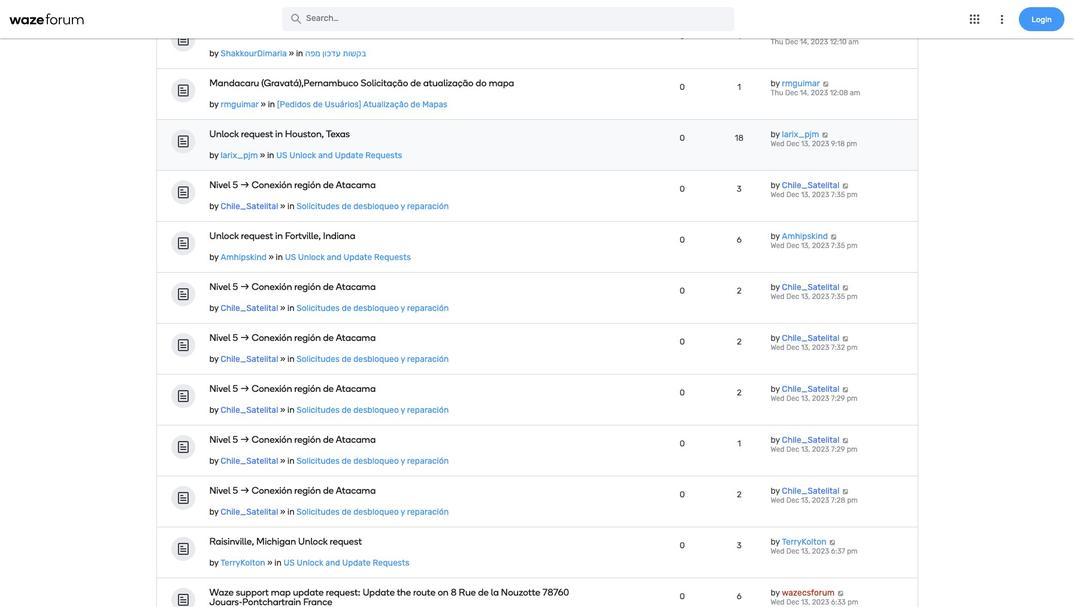 Task type: describe. For each thing, give the bounding box(es) containing it.
in for [pedidos de usuários] atualização de mapas link
[[268, 100, 275, 110]]

pontchartrain
[[242, 596, 301, 607]]

solicitação
[[361, 78, 408, 89]]

by shakkourdimaria » in בקשות עדכון מפה
[[209, 49, 366, 59]]

amhipskind for by amhipskind » in us unlock and update requests
[[221, 253, 267, 263]]

usuários]
[[325, 100, 361, 110]]

2 14, from the top
[[800, 89, 809, 97]]

and for texas
[[318, 151, 333, 161]]

unlock request in fortville, indiana link
[[209, 230, 570, 242]]

0 for go to last post image associated with 7:35
[[680, 235, 685, 245]]

1 for mandacaru (gravatá),pernambuco solicitação de atualização do mapa
[[738, 82, 741, 93]]

mapa
[[489, 78, 514, 89]]

support
[[236, 587, 269, 598]]

terrykolton link for by terrykolton
[[782, 537, 827, 547]]

wed for go to last post icon corresponding to us unlock and update requests link to the bottom
[[771, 547, 785, 556]]

atacama for sixth solicitudes de desbloqueo y reparación link from the bottom
[[336, 179, 376, 191]]

conexión for first solicitudes de desbloqueo y reparación link from the bottom of the page
[[252, 485, 292, 496]]

in for 5th solicitudes de desbloqueo y reparación link from the bottom of the page
[[288, 303, 295, 314]]

in for 4th solicitudes de desbloqueo y reparación link from the top of the page
[[288, 405, 295, 416]]

dec for us unlock and update requests link to the bottom
[[787, 547, 800, 556]]

wed for go to last post icon related to 4th solicitudes de desbloqueo y reparación link from the top of the page
[[771, 395, 785, 403]]

18
[[735, 133, 744, 143]]

us for houston,
[[276, 151, 287, 161]]

» for 4th solicitudes de desbloqueo y reparación link from the bottom of the page
[[280, 354, 285, 365]]

2 thu from the top
[[771, 89, 784, 97]]

> for 4th solicitudes de desbloqueo y reparación link from the bottom of the page
[[245, 332, 250, 344]]

7:32
[[831, 344, 845, 352]]

7:35 for 2
[[831, 293, 845, 301]]

78760
[[543, 587, 569, 598]]

unlock request in houston, texas
[[209, 128, 350, 140]]

update
[[293, 587, 324, 598]]

nivel 5 -> conexión región de atacama for 4th solicitudes de desbloqueo y reparación link from the top of the page
[[209, 383, 376, 395]]

terrykolton link for by terrykolton » in us unlock and update requests
[[221, 558, 265, 568]]

wed for 5th solicitudes de desbloqueo y reparación link from the bottom of the page go to last post icon
[[771, 293, 785, 301]]

do
[[476, 78, 487, 89]]

> for 5th solicitudes de desbloqueo y reparación link from the bottom of the page
[[245, 281, 250, 293]]

by chile_satelital for 5th solicitudes de desbloqueo y reparación link from the bottom of the page go to last post icon
[[771, 282, 840, 293]]

y for 5th solicitudes de desbloqueo y reparación link from the bottom of the page
[[401, 303, 405, 314]]

us unlock and update requests link for texas
[[276, 151, 402, 161]]

mandacaru (gravatá),pernambuco solicitação de atualização do mapa link
[[209, 78, 570, 89]]

wed dec 13, 2023 7:32 pm
[[771, 344, 858, 352]]

atacama for 4th solicitudes de desbloqueo y reparación link from the top of the page
[[336, 383, 376, 395]]

13, for go to last post icon associated with sixth solicitudes de desbloqueo y reparación link from the bottom
[[801, 191, 811, 199]]

wed dec 13, 2023 6:37 pm
[[771, 547, 858, 556]]

wed for go to last post image for 7:29
[[771, 445, 785, 454]]

2 vertical spatial requests
[[373, 558, 410, 568]]

2023 for go to last post icon for us unlock and update requests link associated with texas
[[812, 140, 830, 148]]

nouzotte
[[501, 587, 541, 598]]

on
[[438, 587, 449, 598]]

unlock request in סח'נין,
[[209, 27, 310, 38]]

unlock request in houston, texas link
[[209, 128, 570, 140]]

(gravatá),pernambuco
[[261, 78, 359, 89]]

indiana
[[323, 230, 355, 242]]

in for 4th solicitudes de desbloqueo y reparación link from the bottom of the page
[[288, 354, 295, 365]]

us for fortville,
[[285, 253, 296, 263]]

región for 4th solicitudes de desbloqueo y reparación link from the top of the page
[[294, 383, 321, 395]]

request for fortville,
[[241, 230, 273, 242]]

requests for texas
[[366, 151, 402, 161]]

atualização
[[423, 78, 474, 89]]

by amhipskind » in us unlock and update requests
[[209, 253, 411, 263]]

terrykolton for by terrykolton » in us unlock and update requests
[[221, 558, 265, 568]]

mapas
[[422, 100, 448, 110]]

7:28
[[831, 496, 846, 505]]

desbloqueo for second solicitudes de desbloqueo y reparación link from the bottom
[[354, 456, 399, 466]]

atualização
[[363, 100, 409, 110]]

wed dec 13, 2023 9:18 pm
[[771, 140, 858, 148]]

0 for go to last post image for 12:08
[[680, 82, 685, 93]]

wazecsforum
[[782, 588, 835, 598]]

by terrykolton » in us unlock and update requests
[[209, 558, 410, 568]]

nivel 5 -> conexión región de atacama for first solicitudes de desbloqueo y reparación link from the bottom of the page
[[209, 485, 376, 496]]

0 for go to last post icon for us unlock and update requests link associated with texas
[[680, 133, 685, 143]]

> for sixth solicitudes de desbloqueo y reparación link from the bottom
[[245, 179, 250, 191]]

request:
[[326, 587, 361, 598]]

y for 4th solicitudes de desbloqueo y reparación link from the top of the page
[[401, 405, 405, 416]]

update inside waze support map update request: update the route on 8 rue de la nouzotte 78760 jouars-pontchartrain france
[[363, 587, 395, 598]]

mandacaru
[[209, 78, 259, 89]]

[pedidos
[[277, 100, 311, 110]]

2023 for 5th solicitudes de desbloqueo y reparación link from the bottom of the page go to last post icon
[[812, 293, 830, 301]]

reparación for sixth solicitudes de desbloqueo y reparación link from the bottom
[[407, 202, 449, 212]]

rmguimar link for by rmguimar
[[782, 79, 820, 89]]

atacama for second solicitudes de desbloqueo y reparación link from the bottom
[[336, 434, 376, 445]]

rmguimar for by rmguimar » in [pedidos de usuários] atualização de mapas
[[221, 100, 259, 110]]

conexión for 4th solicitudes de desbloqueo y reparación link from the top of the page
[[252, 383, 292, 395]]

us unlock and update requests link for indiana
[[285, 253, 411, 263]]

región for first solicitudes de desbloqueo y reparación link from the bottom of the page
[[294, 485, 321, 496]]

in for second solicitudes de desbloqueo y reparación link from the bottom
[[288, 456, 295, 466]]

by chile_satelital » in solicitudes de desbloqueo y reparación for sixth solicitudes de desbloqueo y reparación link from the bottom
[[209, 202, 449, 212]]

pm for go to last post icon corresponding to first solicitudes de desbloqueo y reparación link from the bottom of the page
[[847, 496, 858, 505]]

houston,
[[285, 128, 324, 140]]

thu dec 14, 2023 12:08 am
[[771, 89, 861, 97]]

raisinville,
[[209, 536, 254, 547]]

jouars-
[[209, 596, 242, 607]]

in for us unlock and update requests link to the bottom
[[275, 558, 282, 568]]

larix_pjm for by larix_pjm » in us unlock and update requests
[[221, 151, 258, 161]]

unlock request in סח'נין, link
[[209, 27, 570, 38]]

3 for nivel 5 -> conexión región de atacama
[[737, 184, 742, 194]]

conexión for 5th solicitudes de desbloqueo y reparación link from the bottom of the page
[[252, 281, 292, 293]]

0 for go to last post icon related to 4th solicitudes de desbloqueo y reparación link from the top of the page
[[680, 388, 685, 398]]

región for 4th solicitudes de desbloqueo y reparación link from the bottom of the page
[[294, 332, 321, 344]]

shakkourdimaria
[[221, 49, 287, 59]]

conexión for 4th solicitudes de desbloqueo y reparación link from the bottom of the page
[[252, 332, 292, 344]]

wed dec 13, 2023 7:35 pm for 6
[[771, 242, 858, 250]]

by larix_pjm
[[771, 130, 820, 140]]

shakkourdimaria link
[[221, 49, 287, 59]]

0 for go to last post image for 7:29
[[680, 439, 685, 449]]

בקשות עדכון מפה link
[[305, 49, 366, 59]]

מפה
[[305, 49, 320, 59]]

wazecsforum link
[[782, 588, 835, 598]]

fortville,
[[285, 230, 321, 242]]

nivel 5 -> conexión región de atacama link for first solicitudes de desbloqueo y reparación link from the bottom of the page
[[209, 485, 570, 496]]

the
[[397, 587, 411, 598]]

raisinville, michigan unlock request
[[209, 536, 362, 547]]

by terrykolton
[[771, 537, 827, 547]]

texas
[[326, 128, 350, 140]]

- for nivel 5 -> conexión región de atacama link associated with first solicitudes de desbloqueo y reparación link from the bottom of the page
[[240, 485, 245, 496]]

» for 4th solicitudes de desbloqueo y reparación link from the top of the page
[[280, 405, 285, 416]]

dec inside 1 thu dec 14, 2023 12:10 am
[[785, 38, 798, 46]]

nivel for 4th solicitudes de desbloqueo y reparación link from the top of the page
[[209, 383, 231, 395]]

2023 for go to last post image for 7:29
[[812, 445, 830, 454]]

waze support map update request: update the route on 8 rue de la nouzotte 78760 jouars-pontchartrain france
[[209, 587, 569, 607]]

michigan
[[256, 536, 296, 547]]

wed dec 13, 2023 6:33 pm
[[771, 598, 859, 607]]

nivel for 4th solicitudes de desbloqueo y reparación link from the bottom of the page
[[209, 332, 231, 344]]

larix_pjm for by larix_pjm
[[782, 130, 820, 140]]

y for 4th solicitudes de desbloqueo y reparación link from the bottom of the page
[[401, 354, 405, 365]]

by chile_satelital for go to last post icon associated with sixth solicitudes de desbloqueo y reparación link from the bottom
[[771, 181, 840, 191]]

waze
[[209, 587, 234, 598]]

1 0 from the top
[[680, 31, 685, 42]]

[pedidos de usuários] atualização de mapas link
[[277, 100, 448, 110]]

2023 for go to last post icon related to 4th solicitudes de desbloqueo y reparación link from the top of the page
[[812, 395, 830, 403]]

nivel 5 -> conexión región de atacama link for sixth solicitudes de desbloqueo y reparación link from the bottom
[[209, 179, 570, 191]]

go to last post image for 7:35
[[830, 234, 838, 240]]

pm for go to last post icon related to 4th solicitudes de desbloqueo y reparación link from the top of the page
[[847, 395, 858, 403]]

larix_pjm link for by larix_pjm
[[782, 130, 820, 140]]

nivel 5 -> conexión región de atacama link for 5th solicitudes de desbloqueo y reparación link from the bottom of the page
[[209, 281, 570, 293]]

waze support map update request: update the route on 8 rue de la nouzotte 78760 jouars-pontchartrain france link
[[209, 587, 570, 607]]

go to last post image for 4th solicitudes de desbloqueo y reparación link from the top of the page
[[842, 387, 850, 393]]

9:18
[[831, 140, 845, 148]]

13, for go to last post icon corresponding to first solicitudes de desbloqueo y reparación link from the bottom of the page
[[801, 496, 811, 505]]

13, for go to last post icon related to 4th solicitudes de desbloqueo y reparación link from the top of the page
[[801, 395, 811, 403]]

y for first solicitudes de desbloqueo y reparación link from the bottom of the page
[[401, 507, 405, 517]]

6 for by amhipskind
[[737, 235, 742, 245]]



Task type: vqa. For each thing, say whether or not it's contained in the screenshot.


Task type: locate. For each thing, give the bounding box(es) containing it.
0 vertical spatial 7:29
[[831, 395, 845, 403]]

6 atacama from the top
[[336, 485, 376, 496]]

6 nivel 5 -> conexión región de atacama link from the top
[[209, 485, 570, 496]]

request left fortville,
[[241, 230, 273, 242]]

» for [pedidos de usuários] atualização de mapas link
[[261, 100, 266, 110]]

request for סח'נין,
[[241, 27, 273, 38]]

1 vertical spatial 1
[[738, 82, 741, 93]]

6 13, from the top
[[801, 395, 811, 403]]

and down indiana
[[327, 253, 342, 263]]

4 nivel from the top
[[209, 383, 231, 395]]

9 wed from the top
[[771, 547, 785, 556]]

10 0 from the top
[[680, 490, 685, 500]]

0 horizontal spatial rmguimar link
[[221, 100, 259, 110]]

2 by chile_satelital » in solicitudes de desbloqueo y reparación from the top
[[209, 303, 449, 314]]

1 inside 1 thu dec 14, 2023 12:10 am
[[738, 31, 741, 42]]

wed dec 13, 2023 7:28 pm
[[771, 496, 858, 505]]

by rmguimar » in [pedidos de usuários] atualização de mapas
[[209, 100, 448, 110]]

13, for go to last post image for 7:29
[[801, 445, 811, 454]]

am inside 1 thu dec 14, 2023 12:10 am
[[849, 38, 859, 46]]

4 nivel 5 -> conexión región de atacama link from the top
[[209, 383, 570, 395]]

5 0 from the top
[[680, 235, 685, 245]]

5 > from the top
[[245, 434, 250, 445]]

requests down unlock request in fortville, indiana link
[[374, 253, 411, 263]]

5 for first solicitudes de desbloqueo y reparación link from the bottom of the page
[[233, 485, 238, 496]]

pm for 7:32's go to last post image
[[847, 344, 858, 352]]

3 conexión from the top
[[252, 332, 292, 344]]

by larix_pjm » in us unlock and update requests
[[209, 151, 402, 161]]

2 atacama from the top
[[336, 281, 376, 293]]

1 horizontal spatial amhipskind link
[[782, 232, 828, 242]]

wed dec 13, 2023 7:35 pm for 2
[[771, 293, 858, 301]]

1 vertical spatial 7:35
[[831, 242, 845, 250]]

larix_pjm link for by larix_pjm » in us unlock and update requests
[[221, 151, 258, 161]]

request left "houston,"
[[241, 128, 273, 140]]

6 nivel from the top
[[209, 485, 231, 496]]

0 vertical spatial larix_pjm
[[782, 130, 820, 140]]

0 vertical spatial requests
[[366, 151, 402, 161]]

larix_pjm down unlock request in houston, texas
[[221, 151, 258, 161]]

5 13, from the top
[[801, 344, 811, 352]]

wed dec 13, 2023 7:29 pm
[[771, 395, 858, 403], [771, 445, 858, 454]]

by amhipskind
[[771, 232, 828, 242]]

2 wed dec 13, 2023 7:35 pm from the top
[[771, 242, 858, 250]]

terrykolton down "raisinville,"
[[221, 558, 265, 568]]

6 by chile_satelital » in solicitudes de desbloqueo y reparación from the top
[[209, 507, 449, 517]]

0 vertical spatial amhipskind link
[[782, 232, 828, 242]]

0 vertical spatial us
[[276, 151, 287, 161]]

larix_pjm left '9:18'
[[782, 130, 820, 140]]

go to last post image
[[822, 81, 830, 87], [830, 234, 838, 240], [842, 336, 850, 342], [842, 438, 850, 444], [837, 590, 845, 596]]

de
[[410, 78, 421, 89], [313, 100, 323, 110], [411, 100, 420, 110], [323, 179, 334, 191], [342, 202, 351, 212], [323, 281, 334, 293], [342, 303, 351, 314], [323, 332, 334, 344], [342, 354, 351, 365], [323, 383, 334, 395], [342, 405, 351, 416], [323, 434, 334, 445], [342, 456, 351, 466], [323, 485, 334, 496], [342, 507, 351, 517], [478, 587, 489, 598]]

6 nivel 5 -> conexión región de atacama from the top
[[209, 485, 376, 496]]

wed dec 13, 2023 7:29 pm for 2
[[771, 395, 858, 403]]

in for us unlock and update requests link associated with texas
[[267, 151, 274, 161]]

5 for 4th solicitudes de desbloqueo y reparación link from the bottom of the page
[[233, 332, 238, 344]]

7:29 down 7:32
[[831, 395, 845, 403]]

larix_pjm
[[782, 130, 820, 140], [221, 151, 258, 161]]

2 nivel 5 -> conexión región de atacama from the top
[[209, 281, 376, 293]]

1
[[738, 31, 741, 42], [738, 82, 741, 93], [738, 439, 741, 449]]

4 5 from the top
[[233, 383, 238, 395]]

1 vertical spatial rmguimar
[[221, 100, 259, 110]]

1 y from the top
[[401, 202, 405, 212]]

la
[[491, 587, 499, 598]]

1 nivel 5 -> conexión región de atacama link from the top
[[209, 179, 570, 191]]

- for nivel 5 -> conexión región de atacama link for 5th solicitudes de desbloqueo y reparación link from the bottom of the page
[[240, 281, 245, 293]]

12:10
[[830, 38, 847, 46]]

amhipskind for by amhipskind
[[782, 232, 828, 242]]

1 vertical spatial larix_pjm
[[221, 151, 258, 161]]

10 13, from the top
[[801, 598, 811, 607]]

wed dec 13, 2023 7:35 pm for 3
[[771, 191, 858, 199]]

terrykolton left 6:37
[[782, 537, 827, 547]]

1 by chile_satelital » in solicitudes de desbloqueo y reparación from the top
[[209, 202, 449, 212]]

0 vertical spatial us unlock and update requests link
[[276, 151, 402, 161]]

0 vertical spatial larix_pjm link
[[782, 130, 820, 140]]

go to last post image for 7:29
[[842, 438, 850, 444]]

2 vertical spatial us
[[284, 558, 295, 568]]

5 conexión from the top
[[252, 434, 292, 445]]

desbloqueo
[[354, 202, 399, 212], [354, 303, 399, 314], [354, 354, 399, 365], [354, 405, 399, 416], [354, 456, 399, 466], [354, 507, 399, 517]]

1 3 from the top
[[737, 184, 742, 194]]

1 solicitudes de desbloqueo y reparación link from the top
[[297, 202, 449, 212]]

2 reparación from the top
[[407, 303, 449, 314]]

2 0 from the top
[[680, 82, 685, 93]]

update up request:
[[342, 558, 371, 568]]

1 2 from the top
[[737, 286, 742, 296]]

1 vertical spatial requests
[[374, 253, 411, 263]]

reparación for 5th solicitudes de desbloqueo y reparación link from the bottom of the page
[[407, 303, 449, 314]]

5 by chile_satelital » in solicitudes de desbloqueo y reparación from the top
[[209, 456, 449, 466]]

nivel for 5th solicitudes de desbloqueo y reparación link from the bottom of the page
[[209, 281, 231, 293]]

4 solicitudes from the top
[[297, 405, 340, 416]]

pm for 5th solicitudes de desbloqueo y reparación link from the bottom of the page go to last post icon
[[847, 293, 858, 301]]

rmguimar link down the mandacaru
[[221, 100, 259, 110]]

reparación for 4th solicitudes de desbloqueo y reparación link from the bottom of the page
[[407, 354, 449, 365]]

0 horizontal spatial larix_pjm
[[221, 151, 258, 161]]

0 horizontal spatial terrykolton
[[221, 558, 265, 568]]

am right 12:10
[[849, 38, 859, 46]]

1 vertical spatial larix_pjm link
[[221, 151, 258, 161]]

7 13, from the top
[[801, 445, 811, 454]]

dec
[[785, 38, 798, 46], [785, 89, 798, 97], [787, 140, 800, 148], [787, 191, 800, 199], [787, 242, 800, 250], [787, 293, 800, 301], [787, 344, 800, 352], [787, 395, 800, 403], [787, 445, 800, 454], [787, 496, 800, 505], [787, 547, 800, 556], [787, 598, 800, 607]]

-
[[240, 179, 245, 191], [240, 281, 245, 293], [240, 332, 245, 344], [240, 383, 245, 395], [240, 434, 245, 445], [240, 485, 245, 496]]

1 vertical spatial rmguimar link
[[221, 100, 259, 110]]

dec for sixth solicitudes de desbloqueo y reparación link from the bottom
[[787, 191, 800, 199]]

us down raisinville, michigan unlock request
[[284, 558, 295, 568]]

go to last post image for first solicitudes de desbloqueo y reparación link from the bottom of the page
[[842, 489, 850, 495]]

requests down the raisinville, michigan unlock request link
[[373, 558, 410, 568]]

1 horizontal spatial amhipskind
[[782, 232, 828, 242]]

7:29
[[831, 395, 845, 403], [831, 445, 845, 454]]

0 for 7:32's go to last post image
[[680, 337, 685, 347]]

solicitudes for 4th solicitudes de desbloqueo y reparación link from the bottom of the page
[[297, 354, 340, 365]]

1 wed dec 13, 2023 7:29 pm from the top
[[771, 395, 858, 403]]

5
[[233, 179, 238, 191], [233, 281, 238, 293], [233, 332, 238, 344], [233, 383, 238, 395], [233, 434, 238, 445], [233, 485, 238, 496]]

14,
[[800, 38, 809, 46], [800, 89, 809, 97]]

5 atacama from the top
[[336, 434, 376, 445]]

0 horizontal spatial larix_pjm link
[[221, 151, 258, 161]]

1 horizontal spatial terrykolton link
[[782, 537, 827, 547]]

terrykolton
[[782, 537, 827, 547], [221, 558, 265, 568]]

larix_pjm link
[[782, 130, 820, 140], [221, 151, 258, 161]]

4 - from the top
[[240, 383, 245, 395]]

1 horizontal spatial larix_pjm link
[[782, 130, 820, 140]]

1 vertical spatial 6
[[737, 592, 742, 602]]

» for sixth solicitudes de desbloqueo y reparación link from the bottom
[[280, 202, 285, 212]]

0 vertical spatial wed dec 13, 2023 7:35 pm
[[771, 191, 858, 199]]

rmguimar down the mandacaru
[[221, 100, 259, 110]]

map
[[271, 587, 291, 598]]

14, left 12:10
[[800, 38, 809, 46]]

> for 4th solicitudes de desbloqueo y reparación link from the top of the page
[[245, 383, 250, 395]]

2023 for go to last post icon associated with sixth solicitudes de desbloqueo y reparación link from the bottom
[[812, 191, 830, 199]]

amhipskind
[[782, 232, 828, 242], [221, 253, 267, 263]]

4 by chile_satelital from the top
[[771, 384, 840, 395]]

go to last post image for us unlock and update requests link to the bottom
[[829, 540, 837, 546]]

2 7:29 from the top
[[831, 445, 845, 454]]

7:35 right by amhipskind
[[831, 242, 845, 250]]

solicitudes
[[297, 202, 340, 212], [297, 303, 340, 314], [297, 354, 340, 365], [297, 405, 340, 416], [297, 456, 340, 466], [297, 507, 340, 517]]

5 for 4th solicitudes de desbloqueo y reparación link from the top of the page
[[233, 383, 238, 395]]

0 vertical spatial am
[[849, 38, 859, 46]]

and down "texas"
[[318, 151, 333, 161]]

go to last post image
[[822, 132, 829, 138], [842, 183, 850, 189], [842, 285, 850, 291], [842, 387, 850, 393], [842, 489, 850, 495], [829, 540, 837, 546]]

14, inside 1 thu dec 14, 2023 12:10 am
[[800, 38, 809, 46]]

3 7:35 from the top
[[831, 293, 845, 301]]

us down the unlock request in fortville, indiana
[[285, 253, 296, 263]]

atacama for first solicitudes de desbloqueo y reparación link from the bottom of the page
[[336, 485, 376, 496]]

1 horizontal spatial rmguimar
[[782, 79, 820, 89]]

סח'נין,
[[285, 27, 310, 38]]

go to last post image for 7:32
[[842, 336, 850, 342]]

update for unlock request in houston, texas
[[335, 151, 364, 161]]

1 by chile_satelital from the top
[[771, 181, 840, 191]]

reparación for first solicitudes de desbloqueo y reparación link from the bottom of the page
[[407, 507, 449, 517]]

solicitudes for first solicitudes de desbloqueo y reparación link from the bottom of the page
[[297, 507, 340, 517]]

rmguimar link
[[782, 79, 820, 89], [221, 100, 259, 110]]

0 vertical spatial 14,
[[800, 38, 809, 46]]

2023
[[811, 38, 828, 46], [811, 89, 828, 97], [812, 140, 830, 148], [812, 191, 830, 199], [812, 242, 830, 250], [812, 293, 830, 301], [812, 344, 830, 352], [812, 395, 830, 403], [812, 445, 830, 454], [812, 496, 830, 505], [812, 547, 830, 556], [812, 598, 830, 607]]

2 vertical spatial 7:35
[[831, 293, 845, 301]]

0 vertical spatial wed dec 13, 2023 7:29 pm
[[771, 395, 858, 403]]

3 down 18 on the top of page
[[737, 184, 742, 194]]

6
[[737, 235, 742, 245], [737, 592, 742, 602]]

0 horizontal spatial terrykolton link
[[221, 558, 265, 568]]

2 vertical spatial wed dec 13, 2023 7:35 pm
[[771, 293, 858, 301]]

2 vertical spatial and
[[326, 558, 340, 568]]

by rmguimar
[[771, 79, 820, 89]]

terrykolton for by terrykolton
[[782, 537, 827, 547]]

6 región from the top
[[294, 485, 321, 496]]

desbloqueo for 4th solicitudes de desbloqueo y reparación link from the top of the page
[[354, 405, 399, 416]]

wed for go to last post image associated with 7:35
[[771, 242, 785, 250]]

us down unlock request in houston, texas
[[276, 151, 287, 161]]

wed dec 13, 2023 7:29 pm down wed dec 13, 2023 7:32 pm
[[771, 395, 858, 403]]

reparación for second solicitudes de desbloqueo y reparación link from the bottom
[[407, 456, 449, 466]]

1 13, from the top
[[801, 140, 811, 148]]

nivel 5 -> conexión región de atacama
[[209, 179, 376, 191], [209, 281, 376, 293], [209, 332, 376, 344], [209, 383, 376, 395], [209, 434, 376, 445], [209, 485, 376, 496]]

3 solicitudes de desbloqueo y reparación link from the top
[[297, 354, 449, 365]]

and for indiana
[[327, 253, 342, 263]]

1 región from the top
[[294, 179, 321, 191]]

desbloqueo for 5th solicitudes de desbloqueo y reparación link from the bottom of the page
[[354, 303, 399, 314]]

1 nivel from the top
[[209, 179, 231, 191]]

in for us unlock and update requests link associated with indiana
[[276, 253, 283, 263]]

dec for 4th solicitudes de desbloqueo y reparación link from the bottom of the page
[[787, 344, 800, 352]]

larix_pjm link left '9:18'
[[782, 130, 820, 140]]

6 solicitudes de desbloqueo y reparación link from the top
[[297, 507, 449, 517]]

1 solicitudes from the top
[[297, 202, 340, 212]]

2 vertical spatial us unlock and update requests link
[[284, 558, 410, 568]]

6 - from the top
[[240, 485, 245, 496]]

dec for first solicitudes de desbloqueo y reparación link from the bottom of the page
[[787, 496, 800, 505]]

3 nivel 5 -> conexión región de atacama from the top
[[209, 332, 376, 344]]

- for nivel 5 -> conexión región de atacama link related to second solicitudes de desbloqueo y reparación link from the bottom
[[240, 434, 245, 445]]

mandacaru (gravatá),pernambuco solicitação de atualização do mapa
[[209, 78, 514, 89]]

0 vertical spatial 6
[[737, 235, 742, 245]]

4 reparación from the top
[[407, 405, 449, 416]]

0 vertical spatial terrykolton
[[782, 537, 827, 547]]

rue
[[459, 587, 476, 598]]

conexión for second solicitudes de desbloqueo y reparación link from the bottom
[[252, 434, 292, 445]]

1 vertical spatial us
[[285, 253, 296, 263]]

región
[[294, 179, 321, 191], [294, 281, 321, 293], [294, 332, 321, 344], [294, 383, 321, 395], [294, 434, 321, 445], [294, 485, 321, 496]]

6:33
[[831, 598, 846, 607]]

6:37
[[831, 547, 846, 556]]

pm for go to last post image for 7:29
[[847, 445, 858, 454]]

3 reparación from the top
[[407, 354, 449, 365]]

wed for 7:32's go to last post image
[[771, 344, 785, 352]]

12:08
[[830, 89, 848, 97]]

» for בקשות עדכון מפה link on the left top of page
[[289, 49, 294, 59]]

2 5 from the top
[[233, 281, 238, 293]]

0 vertical spatial 7:35
[[831, 191, 845, 199]]

6 y from the top
[[401, 507, 405, 517]]

0 horizontal spatial rmguimar
[[221, 100, 259, 110]]

1 desbloqueo from the top
[[354, 202, 399, 212]]

by wazecsforum
[[771, 588, 835, 598]]

wed for go to last post icon for us unlock and update requests link associated with texas
[[771, 140, 785, 148]]

5 reparación from the top
[[407, 456, 449, 466]]

france
[[303, 596, 333, 607]]

3 nivel 5 -> conexión región de atacama link from the top
[[209, 332, 570, 344]]

3 wed dec 13, 2023 7:35 pm from the top
[[771, 293, 858, 301]]

1 conexión from the top
[[252, 179, 292, 191]]

5 nivel from the top
[[209, 434, 231, 445]]

0 vertical spatial amhipskind
[[782, 232, 828, 242]]

1 vertical spatial and
[[327, 253, 342, 263]]

1 vertical spatial amhipskind
[[221, 253, 267, 263]]

1 vertical spatial terrykolton
[[221, 558, 265, 568]]

6 for by wazecsforum
[[737, 592, 742, 602]]

» for 5th solicitudes de desbloqueo y reparación link from the bottom of the page
[[280, 303, 285, 314]]

1 14, from the top
[[800, 38, 809, 46]]

unlock
[[209, 27, 239, 38], [209, 128, 239, 140], [290, 151, 316, 161], [209, 230, 239, 242], [298, 253, 325, 263], [298, 536, 328, 547], [297, 558, 324, 568]]

de inside waze support map update request: update the route on 8 rue de la nouzotte 78760 jouars-pontchartrain france
[[478, 587, 489, 598]]

6 wed from the top
[[771, 395, 785, 403]]

7:29 up 7:28
[[831, 445, 845, 454]]

thu up by larix_pjm
[[771, 89, 784, 97]]

0 vertical spatial rmguimar link
[[782, 79, 820, 89]]

3 13, from the top
[[801, 242, 811, 250]]

2 3 from the top
[[737, 541, 742, 551]]

- for nivel 5 -> conexión región de atacama link corresponding to 4th solicitudes de desbloqueo y reparación link from the bottom of the page
[[240, 332, 245, 344]]

1 7:29 from the top
[[831, 395, 845, 403]]

thu up by rmguimar
[[771, 38, 784, 46]]

chile_satelital
[[782, 181, 840, 191], [221, 202, 278, 212], [782, 282, 840, 293], [221, 303, 278, 314], [782, 333, 840, 344], [221, 354, 278, 365], [782, 384, 840, 395], [221, 405, 278, 416], [782, 435, 840, 445], [221, 456, 278, 466], [782, 486, 840, 496], [221, 507, 278, 517]]

terrykolton link down "raisinville,"
[[221, 558, 265, 568]]

requests
[[366, 151, 402, 161], [374, 253, 411, 263], [373, 558, 410, 568]]

7:35 up 7:32
[[831, 293, 845, 301]]

0 vertical spatial thu
[[771, 38, 784, 46]]

rmguimar left "12:08"
[[782, 79, 820, 89]]

pm
[[847, 140, 858, 148], [847, 191, 858, 199], [847, 242, 858, 250], [847, 293, 858, 301], [847, 344, 858, 352], [847, 395, 858, 403], [847, 445, 858, 454], [847, 496, 858, 505], [847, 547, 858, 556], [848, 598, 859, 607]]

región for 5th solicitudes de desbloqueo y reparación link from the bottom of the page
[[294, 281, 321, 293]]

1 thu from the top
[[771, 38, 784, 46]]

1 vertical spatial amhipskind link
[[221, 253, 267, 263]]

thu
[[771, 38, 784, 46], [771, 89, 784, 97]]

2 13, from the top
[[801, 191, 811, 199]]

4 atacama from the top
[[336, 383, 376, 395]]

thu inside 1 thu dec 14, 2023 12:10 am
[[771, 38, 784, 46]]

1 - from the top
[[240, 179, 245, 191]]

update left the the
[[363, 587, 395, 598]]

5 solicitudes de desbloqueo y reparación link from the top
[[297, 456, 449, 466]]

4 solicitudes de desbloqueo y reparación link from the top
[[297, 405, 449, 416]]

2
[[737, 286, 742, 296], [737, 337, 742, 347], [737, 388, 742, 398], [737, 490, 742, 500]]

5 y from the top
[[401, 456, 405, 466]]

2 y from the top
[[401, 303, 405, 314]]

0 horizontal spatial amhipskind link
[[221, 253, 267, 263]]

2 región from the top
[[294, 281, 321, 293]]

1 nivel 5 -> conexión región de atacama from the top
[[209, 179, 376, 191]]

1 thu dec 14, 2023 12:10 am
[[738, 31, 859, 46]]

0
[[680, 31, 685, 42], [680, 82, 685, 93], [680, 133, 685, 143], [680, 184, 685, 194], [680, 235, 685, 245], [680, 286, 685, 296], [680, 337, 685, 347], [680, 388, 685, 398], [680, 439, 685, 449], [680, 490, 685, 500], [680, 541, 685, 551], [680, 592, 685, 602]]

2 wed from the top
[[771, 191, 785, 199]]

4 2 from the top
[[737, 490, 742, 500]]

rmguimar link left "12:08"
[[782, 79, 820, 89]]

request up by terrykolton » in us unlock and update requests
[[330, 536, 362, 547]]

by chile_satelital for go to last post image for 7:29
[[771, 435, 840, 445]]

2 for wed dec 13, 2023 7:35 pm
[[737, 286, 742, 296]]

1 vertical spatial wed dec 13, 2023 7:29 pm
[[771, 445, 858, 454]]

nivel 5 -> conexión región de atacama link
[[209, 179, 570, 191], [209, 281, 570, 293], [209, 332, 570, 344], [209, 383, 570, 395], [209, 434, 570, 445], [209, 485, 570, 496]]

1 vertical spatial am
[[850, 89, 861, 97]]

4 región from the top
[[294, 383, 321, 395]]

1 5 from the top
[[233, 179, 238, 191]]

1 vertical spatial thu
[[771, 89, 784, 97]]

3 nivel from the top
[[209, 332, 231, 344]]

5 solicitudes from the top
[[297, 456, 340, 466]]

desbloqueo for sixth solicitudes de desbloqueo y reparación link from the bottom
[[354, 202, 399, 212]]

עדכון
[[323, 49, 341, 59]]

1 horizontal spatial rmguimar link
[[782, 79, 820, 89]]

1 vertical spatial us unlock and update requests link
[[285, 253, 411, 263]]

chile_satelital link
[[782, 181, 840, 191], [221, 202, 278, 212], [782, 282, 840, 293], [221, 303, 278, 314], [782, 333, 840, 344], [221, 354, 278, 365], [782, 384, 840, 395], [221, 405, 278, 416], [782, 435, 840, 445], [221, 456, 278, 466], [782, 486, 840, 496], [221, 507, 278, 517]]

4 y from the top
[[401, 405, 405, 416]]

us unlock and update requests link down indiana
[[285, 253, 411, 263]]

5 5 from the top
[[233, 434, 238, 445]]

by chile_satelital for go to last post icon corresponding to first solicitudes de desbloqueo y reparación link from the bottom of the page
[[771, 486, 840, 496]]

update for raisinville, michigan unlock request
[[342, 558, 371, 568]]

wed for go to last post image associated with 6:33
[[771, 598, 785, 607]]

nivel 5 -> conexión región de atacama for second solicitudes de desbloqueo y reparación link from the bottom
[[209, 434, 376, 445]]

reparación for 4th solicitudes de desbloqueo y reparación link from the top of the page
[[407, 405, 449, 416]]

7:35 down '9:18'
[[831, 191, 845, 199]]

3 by chile_satelital » in solicitudes de desbloqueo y reparación from the top
[[209, 354, 449, 365]]

update down indiana
[[344, 253, 372, 263]]

6 > from the top
[[245, 485, 250, 496]]

3 región from the top
[[294, 332, 321, 344]]

0 vertical spatial rmguimar
[[782, 79, 820, 89]]

14, left "12:08"
[[800, 89, 809, 97]]

7 wed from the top
[[771, 445, 785, 454]]

בקשות
[[343, 49, 366, 59]]

in
[[275, 27, 283, 38], [296, 49, 303, 59], [268, 100, 275, 110], [275, 128, 283, 140], [267, 151, 274, 161], [288, 202, 295, 212], [275, 230, 283, 242], [276, 253, 283, 263], [288, 303, 295, 314], [288, 354, 295, 365], [288, 405, 295, 416], [288, 456, 295, 466], [288, 507, 295, 517], [275, 558, 282, 568]]

requests down unlock request in houston, texas link
[[366, 151, 402, 161]]

us unlock and update requests link
[[276, 151, 402, 161], [285, 253, 411, 263], [284, 558, 410, 568]]

1 vertical spatial 3
[[737, 541, 742, 551]]

us unlock and update requests link up request:
[[284, 558, 410, 568]]

larix_pjm link down unlock request in houston, texas
[[221, 151, 258, 161]]

update down "texas"
[[335, 151, 364, 161]]

»
[[289, 49, 294, 59], [261, 100, 266, 110], [260, 151, 265, 161], [280, 202, 285, 212], [269, 253, 274, 263], [280, 303, 285, 314], [280, 354, 285, 365], [280, 405, 285, 416], [280, 456, 285, 466], [280, 507, 285, 517], [267, 558, 272, 568]]

go to last post image for 12:08
[[822, 81, 830, 87]]

» for us unlock and update requests link associated with texas
[[260, 151, 265, 161]]

rmguimar link for by rmguimar » in [pedidos de usuários] atualização de mapas
[[221, 100, 259, 110]]

1 horizontal spatial terrykolton
[[782, 537, 827, 547]]

us unlock and update requests link down "texas"
[[276, 151, 402, 161]]

3 for raisinville, michigan unlock request
[[737, 541, 742, 551]]

am right "12:08"
[[850, 89, 861, 97]]

us for request
[[284, 558, 295, 568]]

- for nivel 5 -> conexión región de atacama link related to sixth solicitudes de desbloqueo y reparación link from the bottom
[[240, 179, 245, 191]]

in for sixth solicitudes de desbloqueo y reparación link from the bottom
[[288, 202, 295, 212]]

2 nivel from the top
[[209, 281, 231, 293]]

and up request:
[[326, 558, 340, 568]]

atacama for 4th solicitudes de desbloqueo y reparación link from the bottom of the page
[[336, 332, 376, 344]]

2 desbloqueo from the top
[[354, 303, 399, 314]]

3 desbloqueo from the top
[[354, 354, 399, 365]]

1 horizontal spatial larix_pjm
[[782, 130, 820, 140]]

13, for go to last post image associated with 7:35
[[801, 242, 811, 250]]

3 left by terrykolton on the bottom right of page
[[737, 541, 742, 551]]

terrykolton link left 6:37
[[782, 537, 827, 547]]

5 by chile_satelital from the top
[[771, 435, 840, 445]]

nivel
[[209, 179, 231, 191], [209, 281, 231, 293], [209, 332, 231, 344], [209, 383, 231, 395], [209, 434, 231, 445], [209, 485, 231, 496]]

route
[[413, 587, 436, 598]]

0 vertical spatial terrykolton link
[[782, 537, 827, 547]]

atacama
[[336, 179, 376, 191], [336, 281, 376, 293], [336, 332, 376, 344], [336, 383, 376, 395], [336, 434, 376, 445], [336, 485, 376, 496]]

request
[[241, 27, 273, 38], [241, 128, 273, 140], [241, 230, 273, 242], [330, 536, 362, 547]]

6 by chile_satelital from the top
[[771, 486, 840, 496]]

2023 inside 1 thu dec 14, 2023 12:10 am
[[811, 38, 828, 46]]

1 vertical spatial 14,
[[800, 89, 809, 97]]

>
[[245, 179, 250, 191], [245, 281, 250, 293], [245, 332, 250, 344], [245, 383, 250, 395], [245, 434, 250, 445], [245, 485, 250, 496]]

wed dec 13, 2023 7:29 pm up the wed dec 13, 2023 7:28 pm
[[771, 445, 858, 454]]

3 wed from the top
[[771, 242, 785, 250]]

2 - from the top
[[240, 281, 245, 293]]

pm for go to last post icon corresponding to us unlock and update requests link to the bottom
[[847, 547, 858, 556]]

1 reparación from the top
[[407, 202, 449, 212]]

rmguimar for by rmguimar
[[782, 79, 820, 89]]

1 vertical spatial terrykolton link
[[221, 558, 265, 568]]

raisinville, michigan unlock request link
[[209, 536, 570, 547]]

in for בקשות עדכון מפה link on the left top of page
[[296, 49, 303, 59]]

1 vertical spatial 7:29
[[831, 445, 845, 454]]

request for houston,
[[241, 128, 273, 140]]

1 7:35 from the top
[[831, 191, 845, 199]]

0 vertical spatial 1
[[738, 31, 741, 42]]

0 vertical spatial and
[[318, 151, 333, 161]]

solicitudes for 5th solicitudes de desbloqueo y reparación link from the bottom of the page
[[297, 303, 340, 314]]

request up shakkourdimaria link
[[241, 27, 273, 38]]

pm for go to last post icon associated with sixth solicitudes de desbloqueo y reparación link from the bottom
[[847, 191, 858, 199]]

1 vertical spatial wed dec 13, 2023 7:35 pm
[[771, 242, 858, 250]]

2 vertical spatial 1
[[738, 439, 741, 449]]

8
[[451, 587, 457, 598]]

terrykolton link
[[782, 537, 827, 547], [221, 558, 265, 568]]

by chile_satelital for 7:32's go to last post image
[[771, 333, 840, 344]]

0 horizontal spatial amhipskind
[[221, 253, 267, 263]]

1 6 from the top
[[737, 235, 742, 245]]

4 conexión from the top
[[252, 383, 292, 395]]

8 0 from the top
[[680, 388, 685, 398]]

by chile_satelital
[[771, 181, 840, 191], [771, 282, 840, 293], [771, 333, 840, 344], [771, 384, 840, 395], [771, 435, 840, 445], [771, 486, 840, 496]]

2 solicitudes de desbloqueo y reparación link from the top
[[297, 303, 449, 314]]

3 solicitudes from the top
[[297, 354, 340, 365]]

unlock request in fortville, indiana
[[209, 230, 355, 242]]

0 vertical spatial 3
[[737, 184, 742, 194]]



